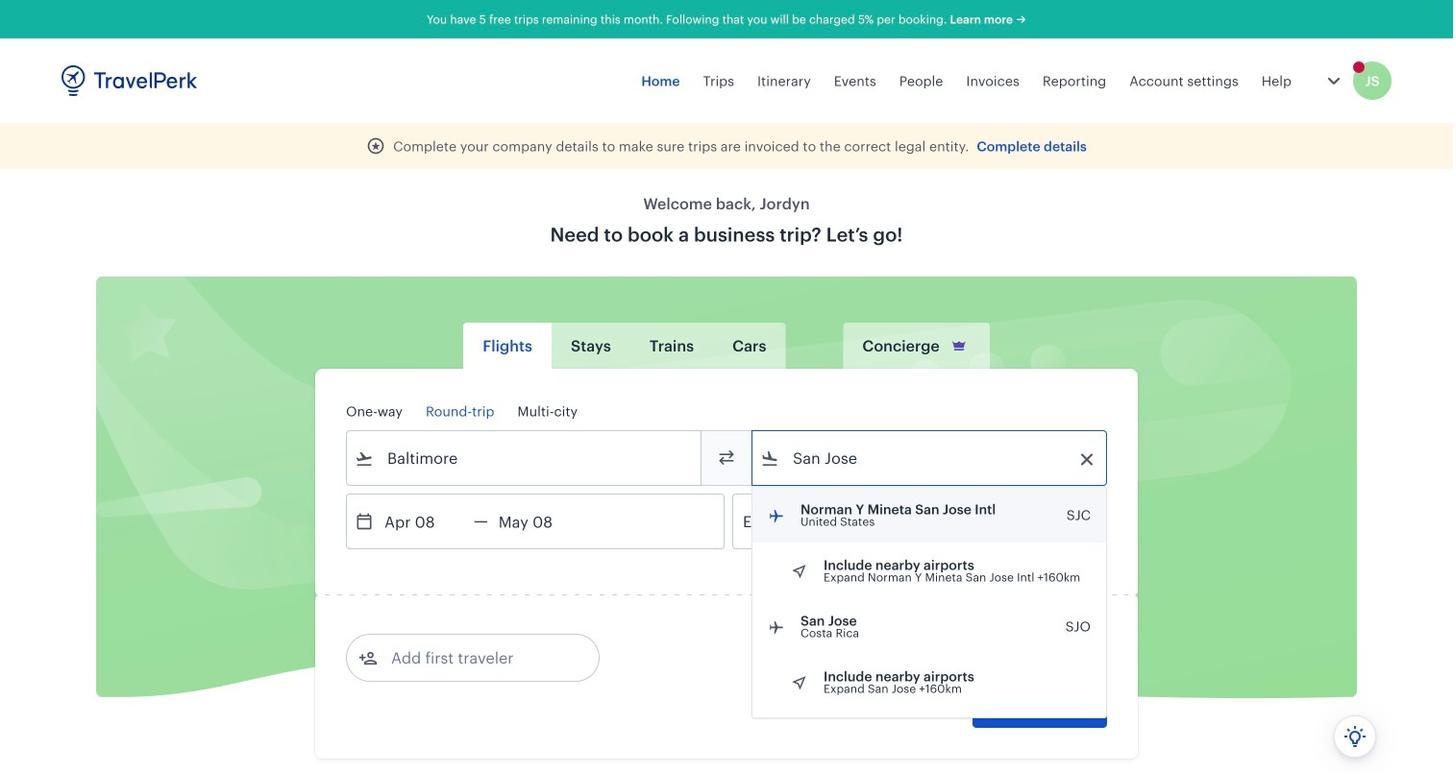 Task type: describe. For each thing, give the bounding box(es) containing it.
From search field
[[374, 443, 676, 474]]

Depart text field
[[374, 495, 474, 549]]



Task type: locate. For each thing, give the bounding box(es) containing it.
Return text field
[[488, 495, 588, 549]]

Add first traveler search field
[[378, 643, 578, 674]]

To search field
[[780, 443, 1082, 474]]



